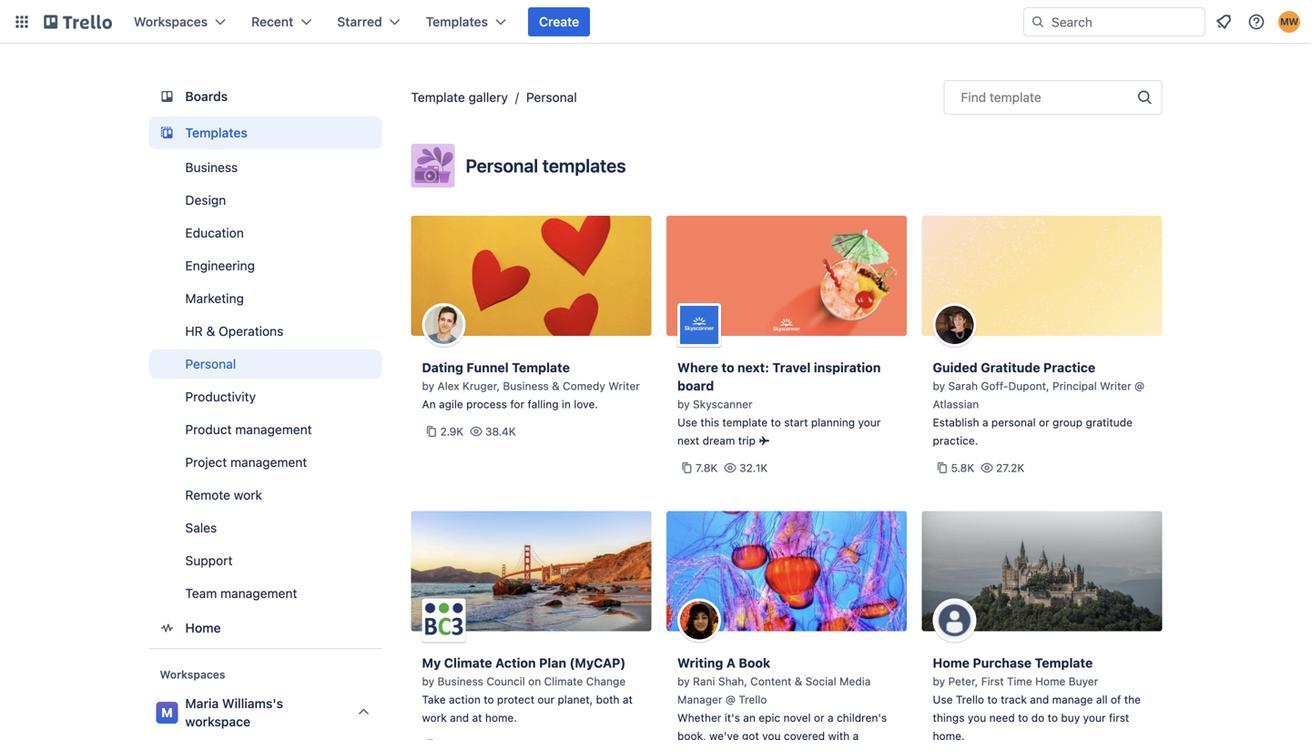 Task type: vqa. For each thing, say whether or not it's contained in the screenshot.
leftmost PREMIUM
no



Task type: locate. For each thing, give the bounding box(es) containing it.
at right both
[[623, 694, 633, 706]]

1 horizontal spatial business
[[438, 676, 484, 688]]

or inside writing a book by rani shah, content & social media manager @ trello whether it's an epic novel or a children's book, we've got you covered with
[[814, 712, 825, 725]]

business inside 'my climate action plan (mycap) by business council on climate change take action to protect our planet, both at work and at home.'
[[438, 676, 484, 688]]

you left the need
[[968, 712, 987, 725]]

dating
[[422, 360, 464, 375]]

use
[[678, 416, 698, 429], [933, 694, 953, 706]]

0 horizontal spatial writer
[[609, 380, 640, 393]]

sarah
[[949, 380, 978, 393]]

sales
[[185, 521, 217, 536]]

workspaces up board image at the left top
[[134, 14, 208, 29]]

principal
[[1053, 380, 1098, 393]]

1 vertical spatial &
[[552, 380, 560, 393]]

product management
[[185, 422, 312, 437]]

2 horizontal spatial home
[[1036, 676, 1066, 688]]

template gallery
[[411, 90, 508, 105]]

or
[[1039, 416, 1050, 429], [814, 712, 825, 725]]

create button
[[528, 7, 590, 36]]

& inside dating funnel template by alex kruger, business & comedy writer an agile process for falling in love.
[[552, 380, 560, 393]]

template left 'gallery'
[[411, 90, 465, 105]]

workspaces up maria
[[160, 669, 225, 681]]

0 vertical spatial home
[[185, 621, 221, 636]]

1 vertical spatial at
[[472, 712, 482, 725]]

1 horizontal spatial at
[[623, 694, 633, 706]]

& inside writing a book by rani shah, content & social media manager @ trello whether it's an epic novel or a children's book, we've got you covered with
[[795, 676, 803, 688]]

use inside where to next: travel inspiration board by skyscanner use this template to start planning your next dream trip ✈️
[[678, 416, 698, 429]]

boards
[[185, 89, 228, 104]]

1 writer from the left
[[609, 380, 640, 393]]

climate
[[444, 656, 493, 671], [544, 676, 583, 688]]

1 horizontal spatial and
[[1031, 694, 1050, 706]]

& inside hr & operations link
[[206, 324, 215, 339]]

track
[[1001, 694, 1028, 706]]

0 horizontal spatial &
[[206, 324, 215, 339]]

management down product management link
[[231, 455, 307, 470]]

use inside home purchase template by peter, first time home buyer use trello to track and manage all of the things you need to do  to buy your first home.
[[933, 694, 953, 706]]

home down the team
[[185, 621, 221, 636]]

remote work link
[[149, 481, 382, 510]]

templates link
[[149, 117, 382, 149]]

trello
[[739, 694, 767, 706], [956, 694, 985, 706]]

personal link down hr & operations link
[[149, 350, 382, 379]]

0 vertical spatial business
[[185, 160, 238, 175]]

planning
[[812, 416, 855, 429]]

work down the take
[[422, 712, 447, 725]]

business for my
[[438, 676, 484, 688]]

1 vertical spatial business
[[503, 380, 549, 393]]

your inside home purchase template by peter, first time home buyer use trello to track and manage all of the things you need to do  to buy your first home.
[[1084, 712, 1106, 725]]

1 vertical spatial and
[[450, 712, 469, 725]]

0 vertical spatial @
[[1135, 380, 1145, 393]]

business up action
[[438, 676, 484, 688]]

2 horizontal spatial business
[[503, 380, 549, 393]]

Search field
[[1046, 8, 1205, 36]]

2 horizontal spatial &
[[795, 676, 803, 688]]

you down epic
[[763, 730, 781, 741]]

home.
[[485, 712, 517, 725], [933, 730, 965, 741]]

by inside dating funnel template by alex kruger, business & comedy writer an agile process for falling in love.
[[422, 380, 435, 393]]

1 horizontal spatial use
[[933, 694, 953, 706]]

by left rani
[[678, 676, 690, 688]]

1 vertical spatial personal link
[[149, 350, 382, 379]]

0 vertical spatial home.
[[485, 712, 517, 725]]

writing a book by rani shah, content & social media manager @ trello whether it's an epic novel or a children's book, we've got you covered with 
[[678, 656, 887, 741]]

1 horizontal spatial a
[[983, 416, 989, 429]]

1 vertical spatial use
[[933, 694, 953, 706]]

0 vertical spatial climate
[[444, 656, 493, 671]]

1 horizontal spatial &
[[552, 380, 560, 393]]

love.
[[574, 398, 598, 411]]

support link
[[149, 547, 382, 576]]

1 horizontal spatial home
[[933, 656, 970, 671]]

primary element
[[0, 0, 1312, 44]]

2 vertical spatial home
[[1036, 676, 1066, 688]]

writer right comedy
[[609, 380, 640, 393]]

1 horizontal spatial template
[[990, 90, 1042, 105]]

38.4k
[[486, 425, 516, 438]]

2 vertical spatial &
[[795, 676, 803, 688]]

templates down boards
[[185, 125, 248, 140]]

0 vertical spatial workspaces
[[134, 14, 208, 29]]

0 vertical spatial templates
[[426, 14, 488, 29]]

management for team management
[[221, 586, 297, 601]]

home link
[[149, 612, 382, 645]]

1 horizontal spatial trello
[[956, 694, 985, 706]]

1 vertical spatial personal
[[466, 155, 539, 176]]

first
[[1110, 712, 1130, 725]]

to inside 'my climate action plan (mycap) by business council on climate change take action to protect our planet, both at work and at home.'
[[484, 694, 494, 706]]

and inside home purchase template by peter, first time home buyer use trello to track and manage all of the things you need to do  to buy your first home.
[[1031, 694, 1050, 706]]

home
[[185, 621, 221, 636], [933, 656, 970, 671], [1036, 676, 1066, 688]]

home. down things
[[933, 730, 965, 741]]

1 vertical spatial home.
[[933, 730, 965, 741]]

0 horizontal spatial home.
[[485, 712, 517, 725]]

0 horizontal spatial you
[[763, 730, 781, 741]]

business up design
[[185, 160, 238, 175]]

0 horizontal spatial trello
[[739, 694, 767, 706]]

by inside where to next: travel inspiration board by skyscanner use this template to start planning your next dream trip ✈️
[[678, 398, 690, 411]]

0 vertical spatial your
[[859, 416, 881, 429]]

hr & operations
[[185, 324, 284, 339]]

1 horizontal spatial you
[[968, 712, 987, 725]]

trello inside writing a book by rani shah, content & social media manager @ trello whether it's an epic novel or a children's book, we've got you covered with
[[739, 694, 767, 706]]

m
[[161, 706, 173, 721]]

7.8k
[[696, 462, 718, 475]]

use up next
[[678, 416, 698, 429]]

workspace
[[185, 715, 251, 730]]

workspaces inside dropdown button
[[134, 14, 208, 29]]

next
[[678, 435, 700, 447]]

work down project management on the left bottom of the page
[[234, 488, 262, 503]]

manage
[[1053, 694, 1094, 706]]

by inside guided gratitude practice by sarah goff-dupont, principal writer @ atlassian establish a personal or group gratitude practice.
[[933, 380, 946, 393]]

0 horizontal spatial and
[[450, 712, 469, 725]]

1 horizontal spatial personal link
[[527, 90, 577, 105]]

your right planning
[[859, 416, 881, 429]]

1 vertical spatial home
[[933, 656, 970, 671]]

1 trello from the left
[[739, 694, 767, 706]]

on
[[528, 676, 541, 688]]

by up an
[[422, 380, 435, 393]]

all
[[1097, 694, 1108, 706]]

template
[[990, 90, 1042, 105], [723, 416, 768, 429]]

template for dating
[[512, 360, 570, 375]]

0 horizontal spatial template
[[723, 416, 768, 429]]

1 vertical spatial climate
[[544, 676, 583, 688]]

book
[[739, 656, 771, 671]]

0 vertical spatial management
[[235, 422, 312, 437]]

management down support link
[[221, 586, 297, 601]]

templates up the template gallery link
[[426, 14, 488, 29]]

establish
[[933, 416, 980, 429]]

1 horizontal spatial templates
[[426, 14, 488, 29]]

a
[[727, 656, 736, 671]]

productivity link
[[149, 383, 382, 412]]

0 vertical spatial &
[[206, 324, 215, 339]]

2 vertical spatial management
[[221, 586, 297, 601]]

home up peter,
[[933, 656, 970, 671]]

template up falling
[[512, 360, 570, 375]]

home. down protect
[[485, 712, 517, 725]]

@ inside writing a book by rani shah, content & social media manager @ trello whether it's an epic novel or a children's book, we've got you covered with
[[726, 694, 736, 706]]

personal up productivity
[[185, 357, 236, 372]]

0 vertical spatial you
[[968, 712, 987, 725]]

time
[[1008, 676, 1033, 688]]

0 horizontal spatial a
[[828, 712, 834, 725]]

boards link
[[149, 80, 382, 113]]

falling
[[528, 398, 559, 411]]

template inside home purchase template by peter, first time home buyer use trello to track and manage all of the things you need to do  to buy your first home.
[[1035, 656, 1093, 671]]

next:
[[738, 360, 770, 375]]

rani
[[693, 676, 716, 688]]

by left sarah
[[933, 380, 946, 393]]

0 vertical spatial use
[[678, 416, 698, 429]]

template gallery link
[[411, 90, 508, 105]]

climate right my
[[444, 656, 493, 671]]

templates
[[426, 14, 488, 29], [185, 125, 248, 140]]

1 horizontal spatial template
[[512, 360, 570, 375]]

business link
[[149, 153, 382, 182]]

0 horizontal spatial template
[[411, 90, 465, 105]]

0 vertical spatial a
[[983, 416, 989, 429]]

template inside dating funnel template by alex kruger, business & comedy writer an agile process for falling in love.
[[512, 360, 570, 375]]

& right hr
[[206, 324, 215, 339]]

@ right principal
[[1135, 380, 1145, 393]]

& up falling
[[552, 380, 560, 393]]

media
[[840, 676, 871, 688]]

use up things
[[933, 694, 953, 706]]

template right find
[[990, 90, 1042, 105]]

management inside 'link'
[[231, 455, 307, 470]]

1 vertical spatial @
[[726, 694, 736, 706]]

by inside home purchase template by peter, first time home buyer use trello to track and manage all of the things you need to do  to buy your first home.
[[933, 676, 946, 688]]

by down my
[[422, 676, 435, 688]]

and down action
[[450, 712, 469, 725]]

or left group
[[1039, 416, 1050, 429]]

personal right personal icon
[[466, 155, 539, 176]]

1 horizontal spatial writer
[[1101, 380, 1132, 393]]

goff-
[[982, 380, 1009, 393]]

1 horizontal spatial home.
[[933, 730, 965, 741]]

1 vertical spatial you
[[763, 730, 781, 741]]

personal right 'gallery'
[[527, 90, 577, 105]]

0 vertical spatial personal link
[[527, 90, 577, 105]]

& left social at the bottom of page
[[795, 676, 803, 688]]

by inside 'my climate action plan (mycap) by business council on climate change take action to protect our planet, both at work and at home.'
[[422, 676, 435, 688]]

to right action
[[484, 694, 494, 706]]

children's
[[837, 712, 887, 725]]

trello up an
[[739, 694, 767, 706]]

1 horizontal spatial climate
[[544, 676, 583, 688]]

2 vertical spatial business
[[438, 676, 484, 688]]

0 horizontal spatial templates
[[185, 125, 248, 140]]

1 vertical spatial management
[[231, 455, 307, 470]]

recent
[[251, 14, 294, 29]]

at down action
[[472, 712, 482, 725]]

0 horizontal spatial home
[[185, 621, 221, 636]]

kruger,
[[463, 380, 500, 393]]

a up 'with'
[[828, 712, 834, 725]]

@
[[1135, 380, 1145, 393], [726, 694, 736, 706]]

2.9k
[[440, 425, 464, 438]]

0 vertical spatial and
[[1031, 694, 1050, 706]]

2 trello from the left
[[956, 694, 985, 706]]

product
[[185, 422, 232, 437]]

27.2k
[[997, 462, 1025, 475]]

by for dating
[[422, 380, 435, 393]]

business up for
[[503, 380, 549, 393]]

personal link right 'gallery'
[[527, 90, 577, 105]]

1 vertical spatial work
[[422, 712, 447, 725]]

starred button
[[326, 7, 411, 36]]

my climate action plan (mycap) by business council on climate change take action to protect our planet, both at work and at home.
[[422, 656, 633, 725]]

0 vertical spatial template
[[411, 90, 465, 105]]

0 vertical spatial template
[[990, 90, 1042, 105]]

book,
[[678, 730, 707, 741]]

home for home purchase template by peter, first time home buyer use trello to track and manage all of the things you need to do  to buy your first home.
[[933, 656, 970, 671]]

template up buyer
[[1035, 656, 1093, 671]]

your down all
[[1084, 712, 1106, 725]]

trello down peter,
[[956, 694, 985, 706]]

0 horizontal spatial use
[[678, 416, 698, 429]]

an
[[422, 398, 436, 411]]

(mycap)
[[570, 656, 626, 671]]

climate down plan
[[544, 676, 583, 688]]

group
[[1053, 416, 1083, 429]]

1 vertical spatial template
[[723, 416, 768, 429]]

writer up gratitude
[[1101, 380, 1132, 393]]

0 vertical spatial work
[[234, 488, 262, 503]]

our
[[538, 694, 555, 706]]

management down productivity link
[[235, 422, 312, 437]]

2 vertical spatial template
[[1035, 656, 1093, 671]]

1 horizontal spatial @
[[1135, 380, 1145, 393]]

your inside where to next: travel inspiration board by skyscanner use this template to start planning your next dream trip ✈️
[[859, 416, 881, 429]]

with
[[829, 730, 850, 741]]

to right "do"
[[1048, 712, 1059, 725]]

0 horizontal spatial @
[[726, 694, 736, 706]]

team
[[185, 586, 217, 601]]

rani shah, content & social media manager @ trello image
[[678, 599, 722, 643]]

you inside home purchase template by peter, first time home buyer use trello to track and manage all of the things you need to do  to buy your first home.
[[968, 712, 987, 725]]

0 horizontal spatial your
[[859, 416, 881, 429]]

@ up it's
[[726, 694, 736, 706]]

or right novel
[[814, 712, 825, 725]]

0 notifications image
[[1213, 11, 1235, 33]]

0 vertical spatial or
[[1039, 416, 1050, 429]]

by down board at the right
[[678, 398, 690, 411]]

and inside 'my climate action plan (mycap) by business council on climate change take action to protect our planet, both at work and at home.'
[[450, 712, 469, 725]]

1 vertical spatial your
[[1084, 712, 1106, 725]]

education
[[185, 225, 244, 241]]

business for dating
[[503, 380, 549, 393]]

2 horizontal spatial template
[[1035, 656, 1093, 671]]

and up "do"
[[1031, 694, 1050, 706]]

0 horizontal spatial or
[[814, 712, 825, 725]]

1 horizontal spatial work
[[422, 712, 447, 725]]

business inside dating funnel template by alex kruger, business & comedy writer an agile process for falling in love.
[[503, 380, 549, 393]]

by inside writing a book by rani shah, content & social media manager @ trello whether it's an epic novel or a children's book, we've got you covered with
[[678, 676, 690, 688]]

1 vertical spatial a
[[828, 712, 834, 725]]

1 horizontal spatial your
[[1084, 712, 1106, 725]]

1 vertical spatial or
[[814, 712, 825, 725]]

council
[[487, 676, 525, 688]]

1 horizontal spatial or
[[1039, 416, 1050, 429]]

a left personal
[[983, 416, 989, 429]]

or inside guided gratitude practice by sarah goff-dupont, principal writer @ atlassian establish a personal or group gratitude practice.
[[1039, 416, 1050, 429]]

2 writer from the left
[[1101, 380, 1132, 393]]

by left peter,
[[933, 676, 946, 688]]

productivity
[[185, 389, 256, 404]]

dupont,
[[1009, 380, 1050, 393]]

gallery
[[469, 90, 508, 105]]

remote
[[185, 488, 230, 503]]

template up trip
[[723, 416, 768, 429]]

@ inside guided gratitude practice by sarah goff-dupont, principal writer @ atlassian establish a personal or group gratitude practice.
[[1135, 380, 1145, 393]]

home up manage
[[1036, 676, 1066, 688]]

0 horizontal spatial work
[[234, 488, 262, 503]]

design link
[[149, 186, 382, 215]]

by
[[422, 380, 435, 393], [933, 380, 946, 393], [678, 398, 690, 411], [422, 676, 435, 688], [678, 676, 690, 688], [933, 676, 946, 688]]

change
[[586, 676, 626, 688]]

1 vertical spatial template
[[512, 360, 570, 375]]

in
[[562, 398, 571, 411]]

template
[[411, 90, 465, 105], [512, 360, 570, 375], [1035, 656, 1093, 671]]

by for guided
[[933, 380, 946, 393]]



Task type: describe. For each thing, give the bounding box(es) containing it.
inspiration
[[814, 360, 881, 375]]

remote work
[[185, 488, 262, 503]]

management for product management
[[235, 422, 312, 437]]

writer inside dating funnel template by alex kruger, business & comedy writer an agile process for falling in love.
[[609, 380, 640, 393]]

board
[[678, 379, 715, 394]]

a inside guided gratitude practice by sarah goff-dupont, principal writer @ atlassian establish a personal or group gratitude practice.
[[983, 416, 989, 429]]

epic
[[759, 712, 781, 725]]

hr & operations link
[[149, 317, 382, 346]]

education link
[[149, 219, 382, 248]]

engineering link
[[149, 251, 382, 281]]

back to home image
[[44, 7, 112, 36]]

workspaces button
[[123, 7, 237, 36]]

team management link
[[149, 579, 382, 609]]

create
[[539, 14, 580, 29]]

funnel
[[467, 360, 509, 375]]

trip
[[739, 435, 756, 447]]

purchase
[[973, 656, 1032, 671]]

management for project management
[[231, 455, 307, 470]]

peter,
[[949, 676, 979, 688]]

find
[[962, 90, 987, 105]]

1 vertical spatial templates
[[185, 125, 248, 140]]

design
[[185, 193, 226, 208]]

this
[[701, 416, 720, 429]]

it's
[[725, 712, 741, 725]]

to left "do"
[[1019, 712, 1029, 725]]

& for writing
[[795, 676, 803, 688]]

comedy
[[563, 380, 606, 393]]

templates inside popup button
[[426, 14, 488, 29]]

planet,
[[558, 694, 593, 706]]

start
[[785, 416, 808, 429]]

template board image
[[156, 122, 178, 144]]

template for home
[[1035, 656, 1093, 671]]

sales link
[[149, 514, 382, 543]]

open information menu image
[[1248, 13, 1266, 31]]

0 horizontal spatial at
[[472, 712, 482, 725]]

practice
[[1044, 360, 1096, 375]]

manager
[[678, 694, 723, 706]]

a inside writing a book by rani shah, content & social media manager @ trello whether it's an epic novel or a children's book, we've got you covered with
[[828, 712, 834, 725]]

0 vertical spatial personal
[[527, 90, 577, 105]]

5.8k
[[952, 462, 975, 475]]

whether
[[678, 712, 722, 725]]

home. inside home purchase template by peter, first time home buyer use trello to track and manage all of the things you need to do  to buy your first home.
[[933, 730, 965, 741]]

buyer
[[1069, 676, 1099, 688]]

covered
[[784, 730, 826, 741]]

engineering
[[185, 258, 255, 273]]

alex
[[438, 380, 460, 393]]

peter, first time home buyer image
[[933, 599, 977, 643]]

alex kruger, business & comedy writer image
[[422, 303, 466, 347]]

hr
[[185, 324, 203, 339]]

0 horizontal spatial climate
[[444, 656, 493, 671]]

project management link
[[149, 448, 382, 477]]

skyscanner
[[693, 398, 753, 411]]

starred
[[337, 14, 382, 29]]

operations
[[219, 324, 284, 339]]

Find template field
[[944, 80, 1163, 115]]

home. inside 'my climate action plan (mycap) by business council on climate change take action to protect our planet, both at work and at home.'
[[485, 712, 517, 725]]

templates
[[543, 155, 626, 176]]

atlassian
[[933, 398, 980, 411]]

maria
[[185, 696, 219, 711]]

maria williams (mariawilliams94) image
[[1279, 11, 1301, 33]]

by for home
[[933, 676, 946, 688]]

find template
[[962, 90, 1042, 105]]

support
[[185, 553, 233, 568]]

shah,
[[719, 676, 748, 688]]

project management
[[185, 455, 307, 470]]

personal icon image
[[411, 144, 455, 188]]

board image
[[156, 86, 178, 107]]

gratitude
[[981, 360, 1041, 375]]

travel
[[773, 360, 811, 375]]

need
[[990, 712, 1015, 725]]

product management link
[[149, 415, 382, 445]]

✈️
[[759, 435, 770, 447]]

0 vertical spatial at
[[623, 694, 633, 706]]

marketing
[[185, 291, 244, 306]]

sarah goff-dupont, principal writer @ atlassian image
[[933, 303, 977, 347]]

work inside 'my climate action plan (mycap) by business council on climate change take action to protect our planet, both at work and at home.'
[[422, 712, 447, 725]]

buy
[[1062, 712, 1081, 725]]

business council on climate change image
[[422, 599, 466, 643]]

home for home
[[185, 621, 221, 636]]

maria williams's workspace
[[185, 696, 283, 730]]

trello inside home purchase template by peter, first time home buyer use trello to track and manage all of the things you need to do  to buy your first home.
[[956, 694, 985, 706]]

2 vertical spatial personal
[[185, 357, 236, 372]]

to left next:
[[722, 360, 735, 375]]

home image
[[156, 618, 178, 640]]

32.1k
[[740, 462, 768, 475]]

to left start
[[771, 416, 781, 429]]

templates button
[[415, 7, 517, 36]]

agile
[[439, 398, 463, 411]]

& for dating
[[552, 380, 560, 393]]

0 horizontal spatial personal link
[[149, 350, 382, 379]]

marketing link
[[149, 284, 382, 313]]

project
[[185, 455, 227, 470]]

to down first
[[988, 694, 998, 706]]

skyscanner image
[[678, 303, 722, 347]]

template inside field
[[990, 90, 1042, 105]]

for
[[510, 398, 525, 411]]

template inside where to next: travel inspiration board by skyscanner use this template to start planning your next dream trip ✈️
[[723, 416, 768, 429]]

got
[[742, 730, 760, 741]]

home purchase template by peter, first time home buyer use trello to track and manage all of the things you need to do  to buy your first home.
[[933, 656, 1141, 741]]

writer inside guided gratitude practice by sarah goff-dupont, principal writer @ atlassian establish a personal or group gratitude practice.
[[1101, 380, 1132, 393]]

search image
[[1031, 15, 1046, 29]]

by for writing
[[678, 676, 690, 688]]

team management
[[185, 586, 297, 601]]

process
[[467, 398, 507, 411]]

an
[[744, 712, 756, 725]]

things
[[933, 712, 965, 725]]

we've
[[710, 730, 739, 741]]

protect
[[497, 694, 535, 706]]

action
[[449, 694, 481, 706]]

first
[[982, 676, 1004, 688]]

guided gratitude practice by sarah goff-dupont, principal writer @ atlassian establish a personal or group gratitude practice.
[[933, 360, 1145, 447]]

0 horizontal spatial business
[[185, 160, 238, 175]]

personal templates
[[466, 155, 626, 176]]

you inside writing a book by rani shah, content & social media manager @ trello whether it's an epic novel or a children's book, we've got you covered with
[[763, 730, 781, 741]]

williams's
[[222, 696, 283, 711]]

writing
[[678, 656, 724, 671]]

1 vertical spatial workspaces
[[160, 669, 225, 681]]

novel
[[784, 712, 811, 725]]



